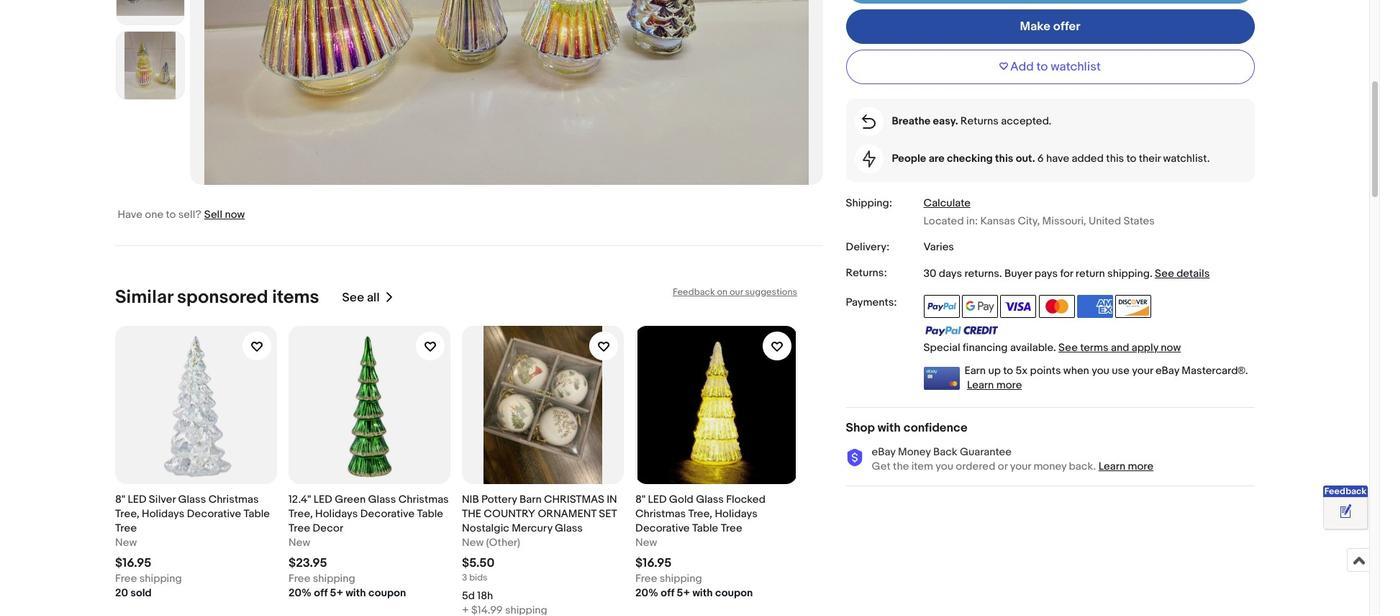 Task type: describe. For each thing, give the bounding box(es) containing it.
pottery
[[481, 493, 517, 506]]

returns:
[[846, 266, 887, 280]]

have
[[1046, 152, 1069, 165]]

$16.95 inside 8" led silver glass christmas tree, holidays decorative table tree new $16.95 free shipping 20 sold
[[115, 556, 151, 570]]

sell?
[[178, 208, 201, 221]]

$23.95
[[288, 556, 327, 570]]

and
[[1111, 341, 1129, 355]]

0 vertical spatial now
[[225, 208, 245, 221]]

learn inside earn up to 5x points when you use your ebay mastercard®. learn more
[[967, 379, 994, 392]]

20% for $16.95
[[635, 586, 658, 600]]

8" led gold glass flocked christmas tree, holidays decorative table tree new $16.95 free shipping 20% off 5+ with coupon
[[635, 493, 765, 600]]

off for $23.95
[[314, 586, 327, 600]]

5+ for $16.95
[[676, 586, 690, 600]]

add
[[1010, 59, 1034, 74]]

or
[[998, 460, 1008, 474]]

decorative inside 8" led gold glass flocked christmas tree, holidays decorative table tree new $16.95 free shipping 20% off 5+ with coupon
[[635, 521, 689, 535]]

when
[[1064, 364, 1089, 378]]

back
[[933, 446, 958, 459]]

holidays inside 8" led gold glass flocked christmas tree, holidays decorative table tree new $16.95 free shipping 20% off 5+ with coupon
[[715, 507, 757, 521]]

located
[[924, 214, 964, 228]]

$5.50
[[462, 556, 494, 570]]

people
[[892, 152, 926, 165]]

12.4"
[[288, 493, 311, 506]]

0 vertical spatial see
[[1155, 267, 1174, 281]]

see details link
[[1155, 267, 1210, 281]]

your inside earn up to 5x points when you use your ebay mastercard®. learn more
[[1132, 364, 1153, 378]]

1 vertical spatial see
[[342, 290, 364, 304]]

silver
[[148, 493, 175, 506]]

special financing available. see terms and apply now
[[924, 341, 1181, 355]]

sell
[[204, 208, 222, 221]]

shop with confidence
[[846, 421, 968, 435]]

30 days returns . buyer pays for return shipping . see details
[[924, 267, 1210, 281]]

money
[[898, 446, 931, 459]]

8" led silver glass christmas tree, holidays decorative table tree new $16.95 free shipping 20 sold
[[115, 493, 269, 600]]

bids
[[469, 572, 487, 583]]

free shipping text field for $23.95
[[288, 572, 355, 586]]

item
[[912, 460, 933, 474]]

18h
[[477, 589, 493, 603]]

available.
[[1010, 341, 1056, 355]]

(other)
[[486, 536, 520, 550]]

back.
[[1069, 460, 1096, 474]]

american express image
[[1077, 295, 1113, 318]]

coupon for $16.95
[[715, 586, 753, 600]]

New (Other) text field
[[462, 536, 520, 550]]

see all
[[342, 290, 379, 304]]

tree, for $16.95
[[115, 507, 139, 521]]

off for $16.95
[[660, 586, 674, 600]]

coupon for $23.95
[[368, 586, 406, 600]]

decorative for $16.95
[[187, 507, 241, 521]]

payments:
[[846, 296, 897, 310]]

ebay money back guarantee get the item you ordered or your money back. learn more
[[872, 446, 1154, 474]]

similar
[[115, 286, 173, 308]]

3
[[462, 572, 467, 583]]

you inside "ebay money back guarantee get the item you ordered or your money back. learn more"
[[936, 460, 954, 474]]

New text field
[[115, 536, 137, 550]]

feedback on our suggestions link
[[672, 286, 797, 298]]

See all text field
[[342, 290, 379, 304]]

states
[[1124, 214, 1155, 228]]

items
[[272, 286, 319, 308]]

new inside 8" led gold glass flocked christmas tree, holidays decorative table tree new $16.95 free shipping 20% off 5+ with coupon
[[635, 536, 657, 550]]

days
[[939, 267, 962, 281]]

new inside nib pottery barn christmas in the country ornament set nostalgic mercury glass new (other) $5.50 3 bids 5d 18h
[[462, 536, 483, 550]]

one
[[145, 208, 163, 221]]

special
[[924, 341, 960, 355]]

added
[[1072, 152, 1104, 165]]

on
[[717, 286, 727, 298]]

20
[[115, 586, 128, 600]]

varies
[[924, 240, 954, 254]]

8" for new
[[635, 493, 645, 506]]

checking
[[947, 152, 993, 165]]

new inside 8" led silver glass christmas tree, holidays decorative table tree new $16.95 free shipping 20 sold
[[115, 536, 137, 550]]

paypal credit image
[[924, 326, 998, 337]]

to inside 'add to watchlist' link
[[1037, 59, 1048, 74]]

nib
[[462, 493, 479, 506]]

tree for new
[[288, 521, 310, 535]]

20 sold text field
[[115, 586, 151, 601]]

$5.50 text field
[[462, 556, 494, 570]]

mercury
[[511, 521, 552, 535]]

earn
[[965, 364, 986, 378]]

for
[[1060, 267, 1073, 281]]

1 horizontal spatial now
[[1161, 341, 1181, 355]]

glass inside nib pottery barn christmas in the country ornament set nostalgic mercury glass new (other) $5.50 3 bids 5d 18h
[[555, 521, 582, 535]]

country
[[483, 507, 535, 521]]

confidence
[[904, 421, 968, 435]]

their
[[1139, 152, 1161, 165]]

paypal image
[[924, 295, 960, 318]]

led for free
[[127, 493, 146, 506]]

city,
[[1018, 214, 1040, 228]]

feedback on our suggestions
[[672, 286, 797, 298]]

ordered
[[956, 460, 996, 474]]

christmas for $16.95
[[208, 493, 258, 506]]

feedback for feedback on our suggestions
[[672, 286, 715, 298]]

out.
[[1016, 152, 1035, 165]]

led for $16.95
[[648, 493, 666, 506]]

make
[[1020, 19, 1051, 33]]

have
[[118, 208, 142, 221]]

led for $23.95
[[313, 493, 332, 506]]

people are checking this out. 6 have added this to their watchlist.
[[892, 152, 1210, 165]]

watchlist.
[[1163, 152, 1210, 165]]

calculate located in: kansas city, missouri, united states
[[924, 196, 1155, 228]]

you inside earn up to 5x points when you use your ebay mastercard®. learn more
[[1092, 364, 1110, 378]]

google pay image
[[962, 295, 998, 318]]

3 bids text field
[[462, 572, 487, 583]]

visa image
[[1000, 295, 1036, 318]]

learn inside "ebay money back guarantee get the item you ordered or your money back. learn more"
[[1099, 460, 1126, 474]]

make offer
[[1020, 19, 1081, 33]]

free inside 8" led silver glass christmas tree, holidays decorative table tree new $16.95 free shipping 20 sold
[[115, 572, 137, 585]]

guarantee
[[960, 446, 1012, 459]]

money
[[1034, 460, 1067, 474]]

discover image
[[1116, 295, 1152, 318]]

see terms and apply now link
[[1059, 341, 1181, 355]]

shipping inside 8" led gold glass flocked christmas tree, holidays decorative table tree new $16.95 free shipping 20% off 5+ with coupon
[[659, 572, 702, 585]]



Task type: locate. For each thing, give the bounding box(es) containing it.
2 . from the left
[[1150, 267, 1153, 281]]

with details__icon image left people at the right top
[[862, 150, 875, 167]]

20% off 5+ with coupon text field for $23.95
[[288, 586, 406, 601]]

0 horizontal spatial learn
[[967, 379, 994, 392]]

1 horizontal spatial decorative
[[360, 507, 414, 521]]

$16.95 text field for $16.95
[[635, 556, 671, 570]]

$16.95 text field
[[115, 556, 151, 570], [635, 556, 671, 570]]

you
[[1092, 364, 1110, 378], [936, 460, 954, 474]]

glass inside 8" led gold glass flocked christmas tree, holidays decorative table tree new $16.95 free shipping 20% off 5+ with coupon
[[696, 493, 724, 506]]

are
[[929, 152, 945, 165]]

with details__icon image for people
[[862, 150, 875, 167]]

0 vertical spatial your
[[1132, 364, 1153, 378]]

our
[[729, 286, 743, 298]]

0 horizontal spatial new text field
[[288, 536, 310, 550]]

see left all
[[342, 290, 364, 304]]

0 horizontal spatial feedback
[[672, 286, 715, 298]]

2 $16.95 text field from the left
[[635, 556, 671, 570]]

off inside 8" led gold glass flocked christmas tree, holidays decorative table tree new $16.95 free shipping 20% off 5+ with coupon
[[660, 586, 674, 600]]

$16.95 up free shipping text field
[[635, 556, 671, 570]]

1 horizontal spatial tree
[[288, 521, 310, 535]]

this
[[995, 152, 1014, 165], [1106, 152, 1124, 165]]

30
[[924, 267, 937, 281]]

3 new from the left
[[462, 536, 483, 550]]

decor
[[312, 521, 343, 535]]

1 horizontal spatial off
[[660, 586, 674, 600]]

decorative inside 8" led silver glass christmas tree, holidays decorative table tree new $16.95 free shipping 20 sold
[[187, 507, 241, 521]]

1 vertical spatial more
[[1128, 460, 1154, 474]]

8" for $16.95
[[115, 493, 125, 506]]

1 vertical spatial with details__icon image
[[862, 150, 875, 167]]

picture 5 of 5 image
[[116, 31, 184, 99]]

now right apply
[[1161, 341, 1181, 355]]

christmas inside 8" led gold glass flocked christmas tree, holidays decorative table tree new $16.95 free shipping 20% off 5+ with coupon
[[635, 507, 685, 521]]

$16.95 down new text field
[[115, 556, 151, 570]]

add to watchlist
[[1010, 59, 1101, 74]]

1 5+ from the left
[[330, 586, 343, 600]]

ornament
[[538, 507, 596, 521]]

1 free from the left
[[115, 572, 137, 585]]

2 coupon from the left
[[715, 586, 753, 600]]

with
[[878, 421, 901, 435], [345, 586, 366, 600], [692, 586, 712, 600]]

christmas down the gold
[[635, 507, 685, 521]]

tree, inside 12.4" led green glass christmas tree, holidays decorative table tree decor new $23.95 free shipping 20% off 5+ with coupon
[[288, 507, 312, 521]]

0 horizontal spatial tree,
[[115, 507, 139, 521]]

1 free shipping text field from the left
[[115, 572, 181, 586]]

with details__icon image left breathe
[[862, 114, 876, 128]]

more inside "ebay money back guarantee get the item you ordered or your money back. learn more"
[[1128, 460, 1154, 474]]

sponsored
[[177, 286, 268, 308]]

1 horizontal spatial 20% off 5+ with coupon text field
[[635, 586, 753, 601]]

holidays down flocked
[[715, 507, 757, 521]]

up
[[988, 364, 1001, 378]]

free shipping text field down new text field
[[115, 572, 181, 586]]

0 vertical spatial you
[[1092, 364, 1110, 378]]

tree, for new
[[288, 507, 312, 521]]

tree, down the gold
[[688, 507, 712, 521]]

new down nostalgic
[[462, 536, 483, 550]]

Free shipping text field
[[115, 572, 181, 586], [288, 572, 355, 586]]

free shipping text field down $23.95
[[288, 572, 355, 586]]

2 vertical spatial with details__icon image
[[846, 449, 863, 467]]

1 new from the left
[[115, 536, 137, 550]]

1 horizontal spatial with
[[692, 586, 712, 600]]

2 horizontal spatial free
[[635, 572, 657, 585]]

christmas left 12.4"
[[208, 493, 258, 506]]

tree, up new text field
[[115, 507, 139, 521]]

2 horizontal spatial with
[[878, 421, 901, 435]]

2 8" from the left
[[635, 493, 645, 506]]

new up 20
[[115, 536, 137, 550]]

2 holidays from the left
[[315, 507, 358, 521]]

free for $23.95
[[288, 572, 310, 585]]

this right added
[[1106, 152, 1124, 165]]

new text field up free shipping text field
[[635, 536, 657, 550]]

1 horizontal spatial you
[[1092, 364, 1110, 378]]

holidays inside 12.4" led green glass christmas tree, holidays decorative table tree decor new $23.95 free shipping 20% off 5+ with coupon
[[315, 507, 358, 521]]

tree, inside 8" led silver glass christmas tree, holidays decorative table tree new $16.95 free shipping 20 sold
[[115, 507, 139, 521]]

ebay inside earn up to 5x points when you use your ebay mastercard®. learn more
[[1156, 364, 1179, 378]]

tree up new text field
[[115, 521, 136, 535]]

points
[[1030, 364, 1061, 378]]

tree inside 12.4" led green glass christmas tree, holidays decorative table tree decor new $23.95 free shipping 20% off 5+ with coupon
[[288, 521, 310, 535]]

shipping
[[1108, 267, 1150, 281], [139, 572, 181, 585], [313, 572, 355, 585], [659, 572, 702, 585]]

terms
[[1080, 341, 1109, 355]]

new text field for $23.95
[[288, 536, 310, 550]]

holidays inside 8" led silver glass christmas tree, holidays decorative table tree new $16.95 free shipping 20 sold
[[141, 507, 184, 521]]

decorative for $23.95
[[360, 507, 414, 521]]

holidays down the silver
[[141, 507, 184, 521]]

0 vertical spatial with details__icon image
[[862, 114, 876, 128]]

20% inside 8" led gold glass flocked christmas tree, holidays decorative table tree new $16.95 free shipping 20% off 5+ with coupon
[[635, 586, 658, 600]]

led inside 12.4" led green glass christmas tree, holidays decorative table tree decor new $23.95 free shipping 20% off 5+ with coupon
[[313, 493, 332, 506]]

new text field for $16.95
[[635, 536, 657, 550]]

returns
[[961, 114, 999, 128]]

your
[[1132, 364, 1153, 378], [1010, 460, 1031, 474]]

0 horizontal spatial 5+
[[330, 586, 343, 600]]

1 horizontal spatial coupon
[[715, 586, 753, 600]]

0 horizontal spatial table
[[243, 507, 269, 521]]

glass
[[178, 493, 206, 506], [368, 493, 396, 506], [696, 493, 724, 506], [555, 521, 582, 535]]

0 horizontal spatial now
[[225, 208, 245, 221]]

. left see details link
[[1150, 267, 1153, 281]]

to right add
[[1037, 59, 1048, 74]]

5+ inside 8" led gold glass flocked christmas tree, holidays decorative table tree new $16.95 free shipping 20% off 5+ with coupon
[[676, 586, 690, 600]]

0 horizontal spatial 8"
[[115, 493, 125, 506]]

new up free shipping text field
[[635, 536, 657, 550]]

0 horizontal spatial with
[[345, 586, 366, 600]]

8" left the silver
[[115, 493, 125, 506]]

3 led from the left
[[648, 493, 666, 506]]

1 horizontal spatial learn more link
[[1099, 460, 1154, 474]]

christmas left nib at the left bottom
[[398, 493, 448, 506]]

to inside earn up to 5x points when you use your ebay mastercard®. learn more
[[1003, 364, 1013, 378]]

5d 18h text field
[[462, 589, 493, 603]]

holidays up "decor"
[[315, 507, 358, 521]]

$23.95 text field
[[288, 556, 327, 570]]

with details__icon image for ebay
[[846, 449, 863, 467]]

table inside 12.4" led green glass christmas tree, holidays decorative table tree decor new $23.95 free shipping 20% off 5+ with coupon
[[417, 507, 443, 521]]

2 20% off 5+ with coupon text field from the left
[[635, 586, 753, 601]]

1 tree, from the left
[[115, 507, 139, 521]]

20% off 5+ with coupon text field for $16.95
[[635, 586, 753, 601]]

1 horizontal spatial free
[[288, 572, 310, 585]]

$16.95 inside 8" led gold glass flocked christmas tree, holidays decorative table tree new $16.95 free shipping 20% off 5+ with coupon
[[635, 556, 671, 570]]

with details__icon image for breathe
[[862, 114, 876, 128]]

0 horizontal spatial coupon
[[368, 586, 406, 600]]

with details__icon image
[[862, 114, 876, 128], [862, 150, 875, 167], [846, 449, 863, 467]]

1 horizontal spatial this
[[1106, 152, 1124, 165]]

holidays for $16.95
[[141, 507, 184, 521]]

1 horizontal spatial $16.95
[[635, 556, 671, 570]]

you left use
[[1092, 364, 1110, 378]]

1 horizontal spatial free shipping text field
[[288, 572, 355, 586]]

2 horizontal spatial see
[[1155, 267, 1174, 281]]

1 led from the left
[[127, 493, 146, 506]]

8" right "in"
[[635, 493, 645, 506]]

led inside 8" led silver glass christmas tree, holidays decorative table tree new $16.95 free shipping 20 sold
[[127, 493, 146, 506]]

0 horizontal spatial christmas
[[208, 493, 258, 506]]

returns
[[965, 267, 999, 281]]

12.4" led green glass christmas tree, holidays decorative table tree decor new $23.95 free shipping 20% off 5+ with coupon
[[288, 493, 448, 600]]

see up when
[[1059, 341, 1078, 355]]

0 horizontal spatial free
[[115, 572, 137, 585]]

ebay
[[1156, 364, 1179, 378], [872, 446, 896, 459]]

glass right green
[[368, 493, 396, 506]]

new up $23.95
[[288, 536, 310, 550]]

learn
[[967, 379, 994, 392], [1099, 460, 1126, 474]]

2 5+ from the left
[[676, 586, 690, 600]]

tree, down 12.4"
[[288, 507, 312, 521]]

all
[[367, 290, 379, 304]]

0 horizontal spatial tree
[[115, 521, 136, 535]]

5+
[[330, 586, 343, 600], [676, 586, 690, 600]]

1 horizontal spatial learn
[[1099, 460, 1126, 474]]

1 horizontal spatial $16.95 text field
[[635, 556, 671, 570]]

ebay mastercard image
[[924, 367, 960, 390]]

1 vertical spatial ebay
[[872, 446, 896, 459]]

2 off from the left
[[660, 586, 674, 600]]

free
[[115, 572, 137, 585], [288, 572, 310, 585], [635, 572, 657, 585]]

off
[[314, 586, 327, 600], [660, 586, 674, 600]]

the
[[462, 507, 481, 521]]

learn right back.
[[1099, 460, 1126, 474]]

New text field
[[288, 536, 310, 550], [635, 536, 657, 550]]

ebay inside "ebay money back guarantee get the item you ordered or your money back. learn more"
[[872, 446, 896, 459]]

glass down the 'ornament' at bottom
[[555, 521, 582, 535]]

table inside 8" led gold glass flocked christmas tree, holidays decorative table tree new $16.95 free shipping 20% off 5+ with coupon
[[692, 521, 718, 535]]

$16.95 text field down new text field
[[115, 556, 151, 570]]

glass for $23.95
[[368, 493, 396, 506]]

feedback for feedback
[[1325, 486, 1367, 497]]

1 20% off 5+ with coupon text field from the left
[[288, 586, 406, 601]]

2 horizontal spatial table
[[692, 521, 718, 535]]

see
[[1155, 267, 1174, 281], [342, 290, 364, 304], [1059, 341, 1078, 355]]

$16.95 text field for free
[[115, 556, 151, 570]]

shipping inside 8" led silver glass christmas tree, holidays decorative table tree new $16.95 free shipping 20 sold
[[139, 572, 181, 585]]

barn
[[519, 493, 541, 506]]

master card image
[[1039, 295, 1075, 318]]

. left buyer
[[999, 267, 1002, 281]]

to left their on the right top of page
[[1127, 152, 1137, 165]]

1 vertical spatial your
[[1010, 460, 1031, 474]]

20% for $23.95
[[288, 586, 311, 600]]

table for $16.95
[[243, 507, 269, 521]]

apply
[[1132, 341, 1159, 355]]

financing
[[963, 341, 1008, 355]]

1 20% from the left
[[288, 586, 311, 600]]

5+ for $23.95
[[330, 586, 343, 600]]

1 horizontal spatial 20%
[[635, 586, 658, 600]]

new inside 12.4" led green glass christmas tree, holidays decorative table tree decor new $23.95 free shipping 20% off 5+ with coupon
[[288, 536, 310, 550]]

tree, inside 8" led gold glass flocked christmas tree, holidays decorative table tree new $16.95 free shipping 20% off 5+ with coupon
[[688, 507, 712, 521]]

1 horizontal spatial more
[[1128, 460, 1154, 474]]

calculate link
[[924, 196, 971, 210]]

christmas
[[544, 493, 604, 506]]

2 horizontal spatial tree,
[[688, 507, 712, 521]]

1 new text field from the left
[[288, 536, 310, 550]]

8" inside 8" led gold glass flocked christmas tree, holidays decorative table tree new $16.95 free shipping 20% off 5+ with coupon
[[635, 493, 645, 506]]

coupon inside 8" led gold glass flocked christmas tree, holidays decorative table tree new $16.95 free shipping 20% off 5+ with coupon
[[715, 586, 753, 600]]

table for $23.95
[[417, 507, 443, 521]]

delivery:
[[846, 240, 890, 254]]

use
[[1112, 364, 1130, 378]]

0 horizontal spatial learn more link
[[967, 379, 1022, 392]]

coupon
[[368, 586, 406, 600], [715, 586, 753, 600]]

ebay up get
[[872, 446, 896, 459]]

glass for $16.95
[[696, 493, 724, 506]]

0 horizontal spatial see
[[342, 290, 364, 304]]

off inside 12.4" led green glass christmas tree, holidays decorative table tree decor new $23.95 free shipping 20% off 5+ with coupon
[[314, 586, 327, 600]]

easy.
[[933, 114, 958, 128]]

2 new from the left
[[288, 536, 310, 550]]

0 vertical spatial more
[[996, 379, 1022, 392]]

the
[[893, 460, 909, 474]]

led left the silver
[[127, 493, 146, 506]]

tree down flocked
[[720, 521, 742, 535]]

sell now link
[[204, 208, 245, 221]]

2 horizontal spatial tree
[[720, 521, 742, 535]]

decorative inside 12.4" led green glass christmas tree, holidays decorative table tree decor new $23.95 free shipping 20% off 5+ with coupon
[[360, 507, 414, 521]]

1 tree from the left
[[115, 521, 136, 535]]

2 horizontal spatial christmas
[[635, 507, 685, 521]]

1 horizontal spatial new text field
[[635, 536, 657, 550]]

feedback
[[672, 286, 715, 298], [1325, 486, 1367, 497]]

1 $16.95 from the left
[[115, 556, 151, 570]]

1 vertical spatial you
[[936, 460, 954, 474]]

see left details
[[1155, 267, 1174, 281]]

1 horizontal spatial ebay
[[1156, 364, 1179, 378]]

1 holidays from the left
[[141, 507, 184, 521]]

learn down earn
[[967, 379, 994, 392]]

to left 5x
[[1003, 364, 1013, 378]]

0 horizontal spatial more
[[996, 379, 1022, 392]]

1 horizontal spatial .
[[1150, 267, 1153, 281]]

with inside 12.4" led green glass christmas tree, holidays decorative table tree decor new $23.95 free shipping 20% off 5+ with coupon
[[345, 586, 366, 600]]

table
[[243, 507, 269, 521], [417, 507, 443, 521], [692, 521, 718, 535]]

2 led from the left
[[313, 493, 332, 506]]

christmas inside 12.4" led green glass christmas tree, holidays decorative table tree decor new $23.95 free shipping 20% off 5+ with coupon
[[398, 493, 448, 506]]

accepted.
[[1001, 114, 1052, 128]]

Free shipping text field
[[635, 572, 702, 586]]

1 horizontal spatial table
[[417, 507, 443, 521]]

2 free shipping text field from the left
[[288, 572, 355, 586]]

tree left "decor"
[[288, 521, 310, 535]]

$16.95
[[115, 556, 151, 570], [635, 556, 671, 570]]

learn more link for get the item you ordered or your money back.
[[1099, 460, 1154, 474]]

2 new text field from the left
[[635, 536, 657, 550]]

1 horizontal spatial see
[[1059, 341, 1078, 355]]

you down back
[[936, 460, 954, 474]]

learn more link for earn up to 5x points when you use your ebay mastercard®.
[[967, 379, 1022, 392]]

led left the gold
[[648, 493, 666, 506]]

4 new from the left
[[635, 536, 657, 550]]

1 vertical spatial now
[[1161, 341, 1181, 355]]

glass inside 8" led silver glass christmas tree, holidays decorative table tree new $16.95 free shipping 20 sold
[[178, 493, 206, 506]]

breathe
[[892, 114, 931, 128]]

with details__icon image left get
[[846, 449, 863, 467]]

3 free from the left
[[635, 572, 657, 585]]

tree inside 8" led gold glass flocked christmas tree, holidays decorative table tree new $16.95 free shipping 20% off 5+ with coupon
[[720, 521, 742, 535]]

with for $23.95
[[345, 586, 366, 600]]

led right 12.4"
[[313, 493, 332, 506]]

your right use
[[1132, 364, 1153, 378]]

learn more link right back.
[[1099, 460, 1154, 474]]

20%
[[288, 586, 311, 600], [635, 586, 658, 600]]

8"
[[115, 493, 125, 506], [635, 493, 645, 506]]

this left out.
[[995, 152, 1014, 165]]

add to watchlist link
[[846, 49, 1255, 84]]

shop
[[846, 421, 875, 435]]

kansas
[[980, 214, 1015, 228]]

0 vertical spatial ebay
[[1156, 364, 1179, 378]]

table inside 8" led silver glass christmas tree, holidays decorative table tree new $16.95 free shipping 20 sold
[[243, 507, 269, 521]]

2 20% from the left
[[635, 586, 658, 600]]

1 off from the left
[[314, 586, 327, 600]]

8" inside 8" led silver glass christmas tree, holidays decorative table tree new $16.95 free shipping 20 sold
[[115, 493, 125, 506]]

2 $16.95 from the left
[[635, 556, 671, 570]]

to
[[1037, 59, 1048, 74], [1127, 152, 1137, 165], [166, 208, 176, 221], [1003, 364, 1013, 378]]

0 horizontal spatial you
[[936, 460, 954, 474]]

nostalgic
[[462, 521, 509, 535]]

0 horizontal spatial .
[[999, 267, 1002, 281]]

coupon inside 12.4" led green glass christmas tree, holidays decorative table tree decor new $23.95 free shipping 20% off 5+ with coupon
[[368, 586, 406, 600]]

2 free from the left
[[288, 572, 310, 585]]

1 horizontal spatial christmas
[[398, 493, 448, 506]]

1 horizontal spatial 5+
[[676, 586, 690, 600]]

ebay down apply
[[1156, 364, 1179, 378]]

in
[[606, 493, 617, 506]]

2 horizontal spatial holidays
[[715, 507, 757, 521]]

1 vertical spatial learn more link
[[1099, 460, 1154, 474]]

20% off 5+ with coupon text field
[[288, 586, 406, 601], [635, 586, 753, 601]]

tree inside 8" led silver glass christmas tree, holidays decorative table tree new $16.95 free shipping 20 sold
[[115, 521, 136, 535]]

0 horizontal spatial this
[[995, 152, 1014, 165]]

0 vertical spatial feedback
[[672, 286, 715, 298]]

earn up to 5x points when you use your ebay mastercard®. learn more
[[965, 364, 1248, 392]]

return
[[1076, 267, 1105, 281]]

0 vertical spatial learn
[[967, 379, 994, 392]]

0 horizontal spatial 20% off 5+ with coupon text field
[[288, 586, 406, 601]]

offer
[[1053, 19, 1081, 33]]

with for $16.95
[[692, 586, 712, 600]]

see all link
[[342, 286, 394, 308]]

1 this from the left
[[995, 152, 1014, 165]]

3 holidays from the left
[[715, 507, 757, 521]]

1 horizontal spatial holidays
[[315, 507, 358, 521]]

0 vertical spatial learn more link
[[967, 379, 1022, 392]]

1 . from the left
[[999, 267, 1002, 281]]

0 horizontal spatial led
[[127, 493, 146, 506]]

more
[[996, 379, 1022, 392], [1128, 460, 1154, 474]]

make offer link
[[846, 9, 1255, 44]]

1 vertical spatial feedback
[[1325, 486, 1367, 497]]

1 $16.95 text field from the left
[[115, 556, 151, 570]]

2 tree, from the left
[[288, 507, 312, 521]]

1 8" from the left
[[115, 493, 125, 506]]

with inside 8" led gold glass flocked christmas tree, holidays decorative table tree new $16.95 free shipping 20% off 5+ with coupon
[[692, 586, 712, 600]]

suggestions
[[745, 286, 797, 298]]

glass for free
[[178, 493, 206, 506]]

missouri,
[[1042, 214, 1086, 228]]

1 horizontal spatial led
[[313, 493, 332, 506]]

tree,
[[115, 507, 139, 521], [288, 507, 312, 521], [688, 507, 712, 521]]

0 horizontal spatial free shipping text field
[[115, 572, 181, 586]]

free inside 8" led gold glass flocked christmas tree, holidays decorative table tree new $16.95 free shipping 20% off 5+ with coupon
[[635, 572, 657, 585]]

christmas for $23.95
[[398, 493, 448, 506]]

2 this from the left
[[1106, 152, 1124, 165]]

glass right the silver
[[178, 493, 206, 506]]

5+ inside 12.4" led green glass christmas tree, holidays decorative table tree decor new $23.95 free shipping 20% off 5+ with coupon
[[330, 586, 343, 600]]

details
[[1177, 267, 1210, 281]]

0 horizontal spatial decorative
[[187, 507, 241, 521]]

flocked
[[726, 493, 765, 506]]

1 horizontal spatial feedback
[[1325, 486, 1367, 497]]

1 horizontal spatial 8"
[[635, 493, 645, 506]]

2 horizontal spatial decorative
[[635, 521, 689, 535]]

free for $16.95
[[635, 572, 657, 585]]

led inside 8" led gold glass flocked christmas tree, holidays decorative table tree new $16.95 free shipping 20% off 5+ with coupon
[[648, 493, 666, 506]]

mastercard®.
[[1182, 364, 1248, 378]]

1 horizontal spatial tree,
[[288, 507, 312, 521]]

led
[[127, 493, 146, 506], [313, 493, 332, 506], [648, 493, 666, 506]]

calculate
[[924, 196, 971, 210]]

3 tree, from the left
[[688, 507, 712, 521]]

more right back.
[[1128, 460, 1154, 474]]

0 horizontal spatial off
[[314, 586, 327, 600]]

0 horizontal spatial $16.95
[[115, 556, 151, 570]]

0 horizontal spatial $16.95 text field
[[115, 556, 151, 570]]

1 coupon from the left
[[368, 586, 406, 600]]

$16.95 text field up free shipping text field
[[635, 556, 671, 570]]

free inside 12.4" led green glass christmas tree, holidays decorative table tree decor new $23.95 free shipping 20% off 5+ with coupon
[[288, 572, 310, 585]]

3 tree from the left
[[720, 521, 742, 535]]

2 tree from the left
[[288, 521, 310, 535]]

1 horizontal spatial your
[[1132, 364, 1153, 378]]

your right the "or"
[[1010, 460, 1031, 474]]

to right one
[[166, 208, 176, 221]]

1 vertical spatial learn
[[1099, 460, 1126, 474]]

more inside earn up to 5x points when you use your ebay mastercard®. learn more
[[996, 379, 1022, 392]]

glass inside 12.4" led green glass christmas tree, holidays decorative table tree decor new $23.95 free shipping 20% off 5+ with coupon
[[368, 493, 396, 506]]

0 horizontal spatial ebay
[[872, 446, 896, 459]]

more down 5x
[[996, 379, 1022, 392]]

new text field up $23.95
[[288, 536, 310, 550]]

20% inside 12.4" led green glass christmas tree, holidays decorative table tree decor new $23.95 free shipping 20% off 5+ with coupon
[[288, 586, 311, 600]]

breathe easy. returns accepted.
[[892, 114, 1052, 128]]

0 horizontal spatial 20%
[[288, 586, 311, 600]]

learn more link down the up
[[967, 379, 1022, 392]]

in:
[[966, 214, 978, 228]]

green
[[334, 493, 365, 506]]

christmas inside 8" led silver glass christmas tree, holidays decorative table tree new $16.95 free shipping 20 sold
[[208, 493, 258, 506]]

2 vertical spatial see
[[1059, 341, 1078, 355]]

5x
[[1016, 364, 1028, 378]]

5d
[[462, 589, 475, 603]]

now right the sell
[[225, 208, 245, 221]]

christmas
[[208, 493, 258, 506], [398, 493, 448, 506], [635, 507, 685, 521]]

tree for $16.95
[[115, 521, 136, 535]]

free shipping text field for $16.95
[[115, 572, 181, 586]]

united
[[1089, 214, 1121, 228]]

watchlist
[[1051, 59, 1101, 74]]

nib pottery barn christmas in the country ornament set nostalgic mercury glass new (other) $5.50 3 bids 5d 18h
[[462, 493, 617, 603]]

shipping inside 12.4" led green glass christmas tree, holidays decorative table tree decor new $23.95 free shipping 20% off 5+ with coupon
[[313, 572, 355, 585]]

0 horizontal spatial holidays
[[141, 507, 184, 521]]

None text field
[[462, 603, 547, 615]]

buyer
[[1005, 267, 1032, 281]]

holidays for new
[[315, 507, 358, 521]]

your inside "ebay money back guarantee get the item you ordered or your money back. learn more"
[[1010, 460, 1031, 474]]

get
[[872, 460, 891, 474]]

glass right the gold
[[696, 493, 724, 506]]

0 horizontal spatial your
[[1010, 460, 1031, 474]]

2 horizontal spatial led
[[648, 493, 666, 506]]



Task type: vqa. For each thing, say whether or not it's contained in the screenshot.


